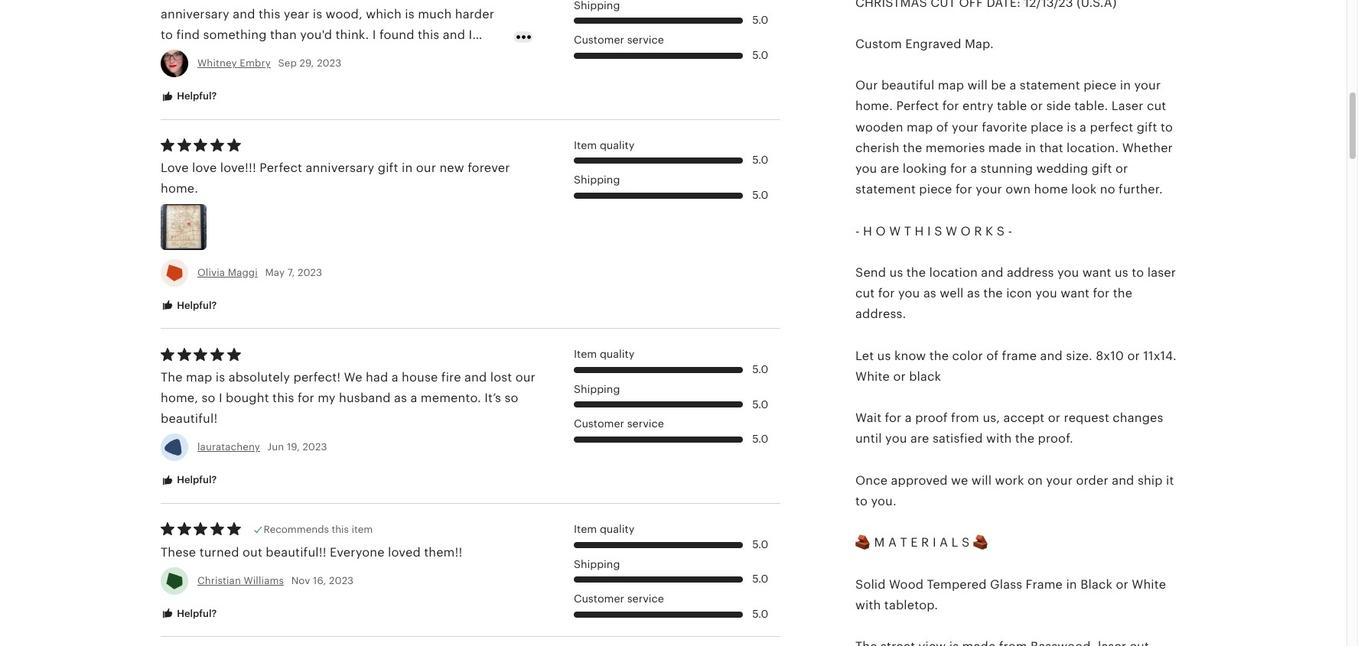 Task type: locate. For each thing, give the bounding box(es) containing it.
want
[[1083, 266, 1112, 279], [1061, 287, 1090, 300]]

3 customer from the top
[[574, 593, 624, 605]]

our left new at left top
[[416, 162, 436, 175]]

1 horizontal spatial are
[[911, 433, 929, 446]]

1 vertical spatial is
[[216, 371, 225, 384]]

our right the lost
[[516, 371, 536, 384]]

olivia maggi may 7, 2023
[[197, 267, 322, 278]]

in left that
[[1025, 141, 1036, 154]]

o
[[876, 225, 886, 238], [961, 225, 971, 238]]

customer
[[574, 34, 624, 46], [574, 418, 624, 430], [574, 593, 624, 605]]

cut down send
[[856, 287, 875, 300]]

wedding
[[1037, 162, 1088, 175]]

beautiful
[[881, 79, 935, 92]]

1 horizontal spatial 🧱
[[973, 537, 989, 550]]

helpful? down olivia
[[174, 300, 217, 311]]

r
[[974, 225, 982, 238], [921, 537, 929, 550]]

l
[[952, 537, 958, 550]]

0 vertical spatial shipping
[[574, 174, 620, 186]]

williams
[[244, 575, 284, 587]]

this down absolutely
[[272, 392, 294, 405]]

is inside our beautiful map will be a statement piece in your home. perfect for entry table or side table. laser cut wooden map of your favorite place is a perfect gift to cherish the memories made in that location. whether you are looking for a stunning wedding gift or statement piece for your own home look no further.
[[1067, 121, 1076, 134]]

map right wooden
[[907, 121, 933, 134]]

will
[[968, 79, 988, 92], [972, 474, 992, 487]]

2 shipping from the top
[[574, 383, 620, 395]]

further.
[[1119, 183, 1163, 196]]

own
[[1006, 183, 1031, 196]]

it's
[[485, 392, 501, 405]]

0 vertical spatial our
[[416, 162, 436, 175]]

🧱 left m
[[856, 537, 871, 550]]

0 vertical spatial perfect
[[896, 100, 939, 113]]

0 vertical spatial of
[[936, 121, 949, 134]]

1 horizontal spatial s
[[962, 537, 970, 550]]

helpful? down christian
[[174, 608, 217, 620]]

well
[[940, 287, 964, 300]]

perfect right love!!!
[[260, 162, 302, 175]]

1 vertical spatial statement
[[856, 183, 916, 196]]

0 horizontal spatial 🧱
[[856, 537, 871, 550]]

helpful? button down christian
[[149, 601, 228, 629]]

the down accept
[[1015, 433, 1035, 446]]

item for forever
[[574, 139, 597, 151]]

1 vertical spatial service
[[627, 418, 664, 430]]

0 horizontal spatial h
[[863, 225, 872, 238]]

1 vertical spatial shipping
[[574, 383, 620, 395]]

4 helpful? from the top
[[174, 608, 217, 620]]

3 shipping from the top
[[574, 558, 620, 571]]

us
[[890, 266, 903, 279], [1115, 266, 1129, 279], [877, 349, 891, 362]]

0 vertical spatial white
[[856, 370, 890, 383]]

3 service from the top
[[627, 593, 664, 605]]

1 vertical spatial our
[[516, 371, 536, 384]]

2023 right 7, at the left of page
[[298, 267, 322, 278]]

1 horizontal spatial to
[[1132, 266, 1144, 279]]

19,
[[287, 442, 300, 453]]

with down the solid
[[856, 599, 881, 612]]

1 horizontal spatial r
[[974, 225, 982, 238]]

in left black on the right bottom of page
[[1066, 578, 1077, 591]]

t
[[904, 225, 912, 238], [900, 537, 907, 550]]

and
[[981, 266, 1004, 279], [1040, 349, 1063, 362], [465, 371, 487, 384], [1112, 474, 1134, 487]]

i up the location
[[927, 225, 931, 238]]

and inside send us the location and address you want us to laser cut for you as well as the icon you want for the address.
[[981, 266, 1004, 279]]

1 horizontal spatial i
[[927, 225, 931, 238]]

or inside wait for a proof from us, accept or request changes until you are satisfied with the proof.
[[1048, 412, 1061, 425]]

- h o w  t h i s  w o r k s -
[[856, 225, 1013, 238]]

perfect!
[[293, 371, 341, 384]]

2023 right 16, on the left bottom of the page
[[329, 575, 354, 587]]

know
[[894, 349, 926, 362]]

and inside the map is absolutely perfect! we had a house fire and lost our home, so i bought this for my husband as a memento. it's so beautiful!
[[465, 371, 487, 384]]

1 item from the top
[[574, 139, 597, 151]]

white right black on the right bottom of page
[[1132, 578, 1166, 591]]

item
[[352, 524, 373, 536]]

will up entry
[[968, 79, 988, 92]]

2 vertical spatial customer service
[[574, 593, 664, 605]]

whether
[[1122, 141, 1173, 154]]

view details of this review photo by olivia maggi image
[[161, 204, 207, 250]]

the up black
[[930, 349, 949, 362]]

1 horizontal spatial gift
[[1092, 162, 1112, 175]]

or up "further."
[[1116, 162, 1128, 175]]

want right icon at the right top of page
[[1061, 287, 1090, 300]]

0 vertical spatial r
[[974, 225, 982, 238]]

and left address
[[981, 266, 1004, 279]]

gift up whether
[[1137, 121, 1157, 134]]

with inside solid wood tempered glass frame in black or white with tabletop.
[[856, 599, 881, 612]]

0 vertical spatial this
[[272, 392, 294, 405]]

1 item quality from the top
[[574, 139, 635, 151]]

turned
[[199, 546, 239, 559]]

1 helpful? button from the top
[[149, 83, 228, 111]]

0 vertical spatial will
[[968, 79, 988, 92]]

0 horizontal spatial perfect
[[260, 162, 302, 175]]

gift up no
[[1092, 162, 1112, 175]]

cut
[[1147, 100, 1166, 113], [856, 287, 875, 300]]

home. inside our beautiful map will be a statement piece in your home. perfect for entry table or side table. laser cut wooden map of your favorite place is a perfect gift to cherish the memories made in that location. whether you are looking for a stunning wedding gift or statement piece for your own home look no further.
[[856, 100, 893, 113]]

white inside solid wood tempered glass frame in black or white with tabletop.
[[1132, 578, 1166, 591]]

2 a from the left
[[940, 537, 948, 550]]

perfect
[[896, 100, 939, 113], [260, 162, 302, 175]]

h down looking
[[915, 225, 924, 238]]

i right "e"
[[933, 537, 936, 550]]

1 vertical spatial of
[[987, 349, 999, 362]]

as left well
[[924, 287, 937, 300]]

- up send
[[856, 225, 860, 238]]

us right let
[[877, 349, 891, 362]]

0 horizontal spatial with
[[856, 599, 881, 612]]

0 horizontal spatial as
[[394, 392, 407, 405]]

1 vertical spatial item quality
[[574, 348, 635, 361]]

recommends this item
[[264, 524, 373, 536]]

and inside let us know the color of frame and size. 8x10 or 11x14. white or black
[[1040, 349, 1063, 362]]

i left bought
[[219, 392, 222, 405]]

will inside once approved we will work on your order and ship it to you.
[[972, 474, 992, 487]]

2 service from the top
[[627, 418, 664, 430]]

2 customer service from the top
[[574, 418, 664, 430]]

you right until
[[885, 433, 907, 446]]

map up entry
[[938, 79, 964, 92]]

helpful? down the lauratacheny link
[[174, 475, 217, 486]]

0 horizontal spatial is
[[216, 371, 225, 384]]

1 vertical spatial cut
[[856, 287, 875, 300]]

us,
[[983, 412, 1000, 425]]

0 horizontal spatial o
[[876, 225, 886, 238]]

house
[[402, 371, 438, 384]]

1 🧱 from the left
[[856, 537, 871, 550]]

of up the memories
[[936, 121, 949, 134]]

4 helpful? button from the top
[[149, 601, 228, 629]]

2 vertical spatial customer
[[574, 593, 624, 605]]

3 helpful? from the top
[[174, 475, 217, 486]]

i
[[927, 225, 931, 238], [219, 392, 222, 405], [933, 537, 936, 550]]

s
[[934, 225, 942, 238], [997, 225, 1005, 238], [962, 537, 970, 550]]

0 horizontal spatial a
[[888, 537, 897, 550]]

as inside the map is absolutely perfect! we had a house fire and lost our home, so i bought this for my husband as a memento. it's so beautiful!
[[394, 392, 407, 405]]

as down the house
[[394, 392, 407, 405]]

so up beautiful!
[[202, 392, 215, 405]]

is left absolutely
[[216, 371, 225, 384]]

a right m
[[888, 537, 897, 550]]

1 vertical spatial map
[[907, 121, 933, 134]]

🧱
[[856, 537, 871, 550], [973, 537, 989, 550]]

and right fire
[[465, 371, 487, 384]]

e
[[911, 537, 918, 550]]

2023 right "29,"
[[317, 57, 342, 69]]

0 horizontal spatial statement
[[856, 183, 916, 196]]

perfect
[[1090, 121, 1133, 134]]

statement
[[1020, 79, 1080, 92], [856, 183, 916, 196]]

a down the memories
[[971, 162, 977, 175]]

customer service for the map is absolutely perfect! we had a house fire and lost our home, so i bought this for my husband as a memento. it's so beautiful!
[[574, 418, 664, 430]]

approved
[[891, 474, 948, 487]]

0 vertical spatial customer service
[[574, 34, 664, 46]]

us inside let us know the color of frame and size. 8x10 or 11x14. white or black
[[877, 349, 891, 362]]

to left "you."
[[856, 495, 868, 508]]

1 - from the left
[[856, 225, 860, 238]]

0 vertical spatial item quality
[[574, 139, 635, 151]]

1 horizontal spatial h
[[915, 225, 924, 238]]

i for 🧱
[[933, 537, 936, 550]]

1 vertical spatial home.
[[161, 182, 198, 195]]

tempered
[[927, 578, 987, 591]]

is down side
[[1067, 121, 1076, 134]]

s up the location
[[934, 225, 942, 238]]

2 vertical spatial to
[[856, 495, 868, 508]]

to inside once approved we will work on your order and ship it to you.
[[856, 495, 868, 508]]

statement down the cherish
[[856, 183, 916, 196]]

we
[[344, 371, 362, 384]]

1 horizontal spatial a
[[940, 537, 948, 550]]

1 horizontal spatial o
[[961, 225, 971, 238]]

0 horizontal spatial our
[[416, 162, 436, 175]]

a down the house
[[410, 392, 417, 405]]

1 vertical spatial piece
[[919, 183, 952, 196]]

r right "e"
[[921, 537, 929, 550]]

helpful? button down lauratacheny
[[149, 467, 228, 495]]

perfect inside our beautiful map will be a statement piece in your home. perfect for entry table or side table. laser cut wooden map of your favorite place is a perfect gift to cherish the memories made in that location. whether you are looking for a stunning wedding gift or statement piece for your own home look no further.
[[896, 100, 939, 113]]

o up send
[[876, 225, 886, 238]]

fire
[[441, 371, 461, 384]]

3 item from the top
[[574, 523, 597, 536]]

2 customer from the top
[[574, 418, 624, 430]]

2 vertical spatial map
[[186, 371, 212, 384]]

us left laser
[[1115, 266, 1129, 279]]

you.
[[871, 495, 897, 508]]

map
[[938, 79, 964, 92], [907, 121, 933, 134], [186, 371, 212, 384]]

of inside our beautiful map will be a statement piece in your home. perfect for entry table or side table. laser cut wooden map of your favorite place is a perfect gift to cherish the memories made in that location. whether you are looking for a stunning wedding gift or statement piece for your own home look no further.
[[936, 121, 949, 134]]

0 vertical spatial piece
[[1084, 79, 1117, 92]]

and left ship on the right bottom of the page
[[1112, 474, 1134, 487]]

2 quality from the top
[[600, 348, 635, 361]]

us for 11x14.
[[877, 349, 891, 362]]

0 horizontal spatial cut
[[856, 287, 875, 300]]

1 vertical spatial with
[[856, 599, 881, 612]]

cut inside send us the location and address you want us to laser cut for you as well as the icon you want for the address.
[[856, 287, 875, 300]]

w
[[889, 225, 901, 238], [946, 225, 957, 238]]

s right k
[[997, 225, 1005, 238]]

0 vertical spatial want
[[1083, 266, 1112, 279]]

will right we
[[972, 474, 992, 487]]

2 vertical spatial quality
[[600, 523, 635, 536]]

helpful? button down olivia
[[149, 292, 228, 320]]

1 vertical spatial white
[[1132, 578, 1166, 591]]

3 customer service from the top
[[574, 593, 664, 605]]

0 vertical spatial customer
[[574, 34, 624, 46]]

is inside the map is absolutely perfect! we had a house fire and lost our home, so i bought this for my husband as a memento. it's so beautiful!
[[216, 371, 225, 384]]

0 vertical spatial home.
[[856, 100, 893, 113]]

as
[[924, 287, 937, 300], [967, 287, 980, 300], [394, 392, 407, 405]]

0 vertical spatial map
[[938, 79, 964, 92]]

1 a from the left
[[888, 537, 897, 550]]

wooden
[[856, 121, 903, 134]]

2023 right 19,
[[303, 442, 327, 453]]

to up whether
[[1161, 121, 1173, 134]]

a
[[888, 537, 897, 550], [940, 537, 948, 550]]

1 horizontal spatial cut
[[1147, 100, 1166, 113]]

our
[[416, 162, 436, 175], [516, 371, 536, 384]]

will inside our beautiful map will be a statement piece in your home. perfect for entry table or side table. laser cut wooden map of your favorite place is a perfect gift to cherish the memories made in that location. whether you are looking for a stunning wedding gift or statement piece for your own home look no further.
[[968, 79, 988, 92]]

this
[[272, 392, 294, 405], [332, 524, 349, 536]]

0 vertical spatial i
[[927, 225, 931, 238]]

0 vertical spatial statement
[[1020, 79, 1080, 92]]

are down the cherish
[[881, 162, 899, 175]]

the
[[903, 141, 922, 154], [907, 266, 926, 279], [984, 287, 1003, 300], [1113, 287, 1133, 300], [930, 349, 949, 362], [1015, 433, 1035, 446]]

1 horizontal spatial of
[[987, 349, 999, 362]]

helpful? for christian williams nov 16, 2023
[[174, 608, 217, 620]]

0 vertical spatial service
[[627, 34, 664, 46]]

piece up table.
[[1084, 79, 1117, 92]]

or
[[1031, 100, 1043, 113], [1116, 162, 1128, 175], [1128, 349, 1140, 362], [893, 370, 906, 383], [1048, 412, 1061, 425], [1116, 578, 1129, 591]]

quality for forever
[[600, 139, 635, 151]]

are down proof
[[911, 433, 929, 446]]

the up looking
[[903, 141, 922, 154]]

proof
[[915, 412, 948, 425]]

to inside our beautiful map will be a statement piece in your home. perfect for entry table or side table. laser cut wooden map of your favorite place is a perfect gift to cherish the memories made in that location. whether you are looking for a stunning wedding gift or statement piece for your own home look no further.
[[1161, 121, 1173, 134]]

a
[[1010, 79, 1017, 92], [1080, 121, 1087, 134], [971, 162, 977, 175], [392, 371, 398, 384], [410, 392, 417, 405], [905, 412, 912, 425]]

beautiful!
[[161, 413, 218, 426]]

as right well
[[967, 287, 980, 300]]

1 5.0 from the top
[[752, 14, 768, 26]]

2 item quality from the top
[[574, 348, 635, 361]]

the
[[161, 371, 183, 384]]

these turned out beautiful!! everyone loved them!!
[[161, 546, 462, 559]]

the inside our beautiful map will be a statement piece in your home. perfect for entry table or side table. laser cut wooden map of your favorite place is a perfect gift to cherish the memories made in that location. whether you are looking for a stunning wedding gift or statement piece for your own home look no further.
[[903, 141, 922, 154]]

1 shipping from the top
[[574, 174, 620, 186]]

1 horizontal spatial so
[[505, 392, 519, 405]]

the left the location
[[907, 266, 926, 279]]

piece down looking
[[919, 183, 952, 196]]

this inside the map is absolutely perfect! we had a house fire and lost our home, so i bought this for my husband as a memento. it's so beautiful!
[[272, 392, 294, 405]]

your up the memories
[[952, 121, 979, 134]]

0 vertical spatial cut
[[1147, 100, 1166, 113]]

2 item from the top
[[574, 348, 597, 361]]

will for work
[[972, 474, 992, 487]]

helpful? button
[[149, 83, 228, 111], [149, 292, 228, 320], [149, 467, 228, 495], [149, 601, 228, 629]]

0 horizontal spatial home.
[[161, 182, 198, 195]]

us right send
[[890, 266, 903, 279]]

with down us, at bottom right
[[986, 433, 1012, 446]]

i inside the map is absolutely perfect! we had a house fire and lost our home, so i bought this for my husband as a memento. it's so beautiful!
[[219, 392, 222, 405]]

1 helpful? from the top
[[174, 90, 217, 102]]

7 5.0 from the top
[[752, 433, 768, 446]]

2 🧱 from the left
[[973, 537, 989, 550]]

2 vertical spatial shipping
[[574, 558, 620, 571]]

customer for these turned out beautiful!! everyone loved them!!
[[574, 593, 624, 605]]

- right k
[[1008, 225, 1013, 238]]

or right black on the right bottom of page
[[1116, 578, 1129, 591]]

perfect down beautiful
[[896, 100, 939, 113]]

and left size.
[[1040, 349, 1063, 362]]

home. inside love love love!!! perfect anniversary gift in our new forever home.
[[161, 182, 198, 195]]

3 helpful? button from the top
[[149, 467, 228, 495]]

1 horizontal spatial white
[[1132, 578, 1166, 591]]

cut right 'laser'
[[1147, 100, 1166, 113]]

1 w from the left
[[889, 225, 901, 238]]

1 vertical spatial r
[[921, 537, 929, 550]]

0 horizontal spatial to
[[856, 495, 868, 508]]

2023
[[317, 57, 342, 69], [298, 267, 322, 278], [303, 442, 327, 453], [329, 575, 354, 587]]

0 horizontal spatial are
[[881, 162, 899, 175]]

white down let
[[856, 370, 890, 383]]

o left k
[[961, 225, 971, 238]]

piece
[[1084, 79, 1117, 92], [919, 183, 952, 196]]

gift right the anniversary
[[378, 162, 398, 175]]

gift inside love love love!!! perfect anniversary gift in our new forever home.
[[378, 162, 398, 175]]

our inside love love love!!! perfect anniversary gift in our new forever home.
[[416, 162, 436, 175]]

out
[[243, 546, 262, 559]]

0 horizontal spatial this
[[272, 392, 294, 405]]

1 horizontal spatial w
[[946, 225, 957, 238]]

shipping for fire
[[574, 383, 620, 395]]

1 horizontal spatial this
[[332, 524, 349, 536]]

2 - from the left
[[1008, 225, 1013, 238]]

1 vertical spatial will
[[972, 474, 992, 487]]

t left "e"
[[900, 537, 907, 550]]

1 horizontal spatial our
[[516, 371, 536, 384]]

1 horizontal spatial perfect
[[896, 100, 939, 113]]

2023 for 29,
[[317, 57, 342, 69]]

1 customer from the top
[[574, 34, 624, 46]]

ship
[[1138, 474, 1163, 487]]

1 vertical spatial are
[[911, 433, 929, 446]]

0 horizontal spatial w
[[889, 225, 901, 238]]

in
[[1120, 79, 1131, 92], [1025, 141, 1036, 154], [402, 162, 413, 175], [1066, 578, 1077, 591]]

so right it's
[[505, 392, 519, 405]]

a inside wait for a proof from us, accept or request changes until you are satisfied with the proof.
[[905, 412, 912, 425]]

r left k
[[974, 225, 982, 238]]

a left proof
[[905, 412, 912, 425]]

1 vertical spatial to
[[1132, 266, 1144, 279]]

1 vertical spatial item
[[574, 348, 597, 361]]

2 vertical spatial i
[[933, 537, 936, 550]]

so
[[202, 392, 215, 405], [505, 392, 519, 405]]

3 quality from the top
[[600, 523, 635, 536]]

0 vertical spatial item
[[574, 139, 597, 151]]

t down looking
[[904, 225, 912, 238]]

service for the map is absolutely perfect! we had a house fire and lost our home, so i bought this for my husband as a memento. it's so beautiful!
[[627, 418, 664, 430]]

h up send
[[863, 225, 872, 238]]

our inside the map is absolutely perfect! we had a house fire and lost our home, so i bought this for my husband as a memento. it's so beautiful!
[[516, 371, 536, 384]]

statement up side
[[1020, 79, 1080, 92]]

request
[[1064, 412, 1110, 425]]

it
[[1166, 474, 1174, 487]]

2 horizontal spatial as
[[967, 287, 980, 300]]

1 horizontal spatial is
[[1067, 121, 1076, 134]]

9 5.0 from the top
[[752, 573, 768, 586]]

color
[[952, 349, 983, 362]]

wood
[[889, 578, 924, 591]]

with
[[986, 433, 1012, 446], [856, 599, 881, 612]]

2 vertical spatial item quality
[[574, 523, 635, 536]]

0 vertical spatial with
[[986, 433, 1012, 446]]

table.
[[1075, 100, 1108, 113]]

helpful? button for whitney embry sep 29, 2023
[[149, 83, 228, 111]]

of
[[936, 121, 949, 134], [987, 349, 999, 362]]

s right l
[[962, 537, 970, 550]]

this left item
[[332, 524, 349, 536]]

2 horizontal spatial i
[[933, 537, 936, 550]]

want left laser
[[1083, 266, 1112, 279]]

1 vertical spatial customer
[[574, 418, 624, 430]]

2 vertical spatial item
[[574, 523, 597, 536]]

laser
[[1112, 100, 1144, 113]]

🧱 right l
[[973, 537, 989, 550]]

0 vertical spatial t
[[904, 225, 912, 238]]

a left l
[[940, 537, 948, 550]]

1 horizontal spatial with
[[986, 433, 1012, 446]]

customer service for these turned out beautiful!! everyone loved them!!
[[574, 593, 664, 605]]

5 5.0 from the top
[[752, 364, 768, 376]]

in left new at left top
[[402, 162, 413, 175]]

2 vertical spatial service
[[627, 593, 664, 605]]

you inside our beautiful map will be a statement piece in your home. perfect for entry table or side table. laser cut wooden map of your favorite place is a perfect gift to cherish the memories made in that location. whether you are looking for a stunning wedding gift or statement piece for your own home look no further.
[[856, 162, 877, 175]]

1 quality from the top
[[600, 139, 635, 151]]

0 horizontal spatial i
[[219, 392, 222, 405]]



Task type: vqa. For each thing, say whether or not it's contained in the screenshot.
anniversary
yes



Task type: describe. For each thing, give the bounding box(es) containing it.
1 vertical spatial t
[[900, 537, 907, 550]]

no
[[1100, 183, 1115, 196]]

1 so from the left
[[202, 392, 215, 405]]

table
[[997, 100, 1027, 113]]

2023 for 7,
[[298, 267, 322, 278]]

satisfied
[[933, 433, 983, 446]]

order
[[1076, 474, 1109, 487]]

whitney embry sep 29, 2023
[[197, 57, 342, 69]]

proof.
[[1038, 433, 1074, 446]]

embry
[[240, 57, 271, 69]]

forever
[[468, 162, 510, 175]]

once approved we will work on your order and ship it to you.
[[856, 474, 1174, 508]]

location.
[[1067, 141, 1119, 154]]

you inside wait for a proof from us, accept or request changes until you are satisfied with the proof.
[[885, 433, 907, 446]]

service for these turned out beautiful!! everyone loved them!!
[[627, 593, 664, 605]]

10 5.0 from the top
[[752, 608, 768, 621]]

helpful? button for lauratacheny jun 19, 2023
[[149, 467, 228, 495]]

home
[[1034, 183, 1068, 196]]

lost
[[490, 371, 512, 384]]

a right had
[[392, 371, 398, 384]]

you up address.
[[898, 287, 920, 300]]

solid wood tempered glass frame in black or white with tabletop.
[[856, 578, 1166, 612]]

3 5.0 from the top
[[752, 154, 768, 166]]

2 o from the left
[[961, 225, 971, 238]]

home. for our
[[856, 100, 893, 113]]

the left icon at the right top of page
[[984, 287, 1003, 300]]

side
[[1046, 100, 1071, 113]]

absolutely
[[229, 371, 290, 384]]

favorite
[[982, 121, 1027, 134]]

are inside wait for a proof from us, accept or request changes until you are satisfied with the proof.
[[911, 433, 929, 446]]

a down table.
[[1080, 121, 1087, 134]]

your up 'laser'
[[1134, 79, 1161, 92]]

lauratacheny jun 19, 2023
[[197, 442, 327, 453]]

perfect inside love love love!!! perfect anniversary gift in our new forever home.
[[260, 162, 302, 175]]

jun
[[268, 442, 284, 453]]

8 5.0 from the top
[[752, 539, 768, 551]]

christian williams link
[[197, 575, 284, 587]]

custom engraved map.
[[856, 37, 994, 50]]

black
[[1081, 578, 1113, 591]]

2 h from the left
[[915, 225, 924, 238]]

29,
[[300, 57, 314, 69]]

entry
[[963, 100, 994, 113]]

you down address
[[1036, 287, 1057, 300]]

nov
[[291, 575, 310, 587]]

send
[[856, 266, 886, 279]]

the map is absolutely perfect! we had a house fire and lost our home, so i bought this for my husband as a memento. it's so beautiful!
[[161, 371, 536, 426]]

solid
[[856, 578, 886, 591]]

helpful? for lauratacheny jun 19, 2023
[[174, 475, 217, 486]]

or left side
[[1031, 100, 1043, 113]]

11x14.
[[1143, 349, 1177, 362]]

love
[[161, 162, 189, 175]]

that
[[1040, 141, 1063, 154]]

wait for a proof from us, accept or request changes until you are satisfied with the proof.
[[856, 412, 1164, 446]]

🧱 m a t e r i a l s 🧱
[[856, 537, 989, 550]]

for inside the map is absolutely perfect! we had a house fire and lost our home, so i bought this for my husband as a memento. it's so beautiful!
[[298, 392, 314, 405]]

will for be
[[968, 79, 988, 92]]

everyone
[[330, 546, 385, 559]]

new
[[440, 162, 464, 175]]

or down know
[[893, 370, 906, 383]]

whitney embry link
[[197, 57, 271, 69]]

our beautiful map will be a statement piece in your home. perfect for entry table or side table. laser cut wooden map of your favorite place is a perfect gift to cherish the memories made in that location. whether you are looking for a stunning wedding gift or statement piece for your own home look no further.
[[856, 79, 1173, 196]]

to inside send us the location and address you want us to laser cut for you as well as the icon you want for the address.
[[1132, 266, 1144, 279]]

let
[[856, 349, 874, 362]]

love
[[192, 162, 217, 175]]

2 helpful? button from the top
[[149, 292, 228, 320]]

your inside once approved we will work on your order and ship it to you.
[[1046, 474, 1073, 487]]

look
[[1072, 183, 1097, 196]]

2 horizontal spatial gift
[[1137, 121, 1157, 134]]

2 w from the left
[[946, 225, 957, 238]]

with inside wait for a proof from us, accept or request changes until you are satisfied with the proof.
[[986, 433, 1012, 446]]

address.
[[856, 308, 906, 321]]

place
[[1031, 121, 1064, 134]]

item for fire
[[574, 348, 597, 361]]

the up the "8x10"
[[1113, 287, 1133, 300]]

in up 'laser'
[[1120, 79, 1131, 92]]

2023 for 16,
[[329, 575, 354, 587]]

engraved
[[905, 37, 961, 50]]

custom
[[856, 37, 902, 50]]

olivia
[[197, 267, 225, 278]]

memento.
[[421, 392, 481, 405]]

looking
[[903, 162, 947, 175]]

1 o from the left
[[876, 225, 886, 238]]

2 5.0 from the top
[[752, 49, 768, 61]]

changes
[[1113, 412, 1164, 425]]

christian williams nov 16, 2023
[[197, 575, 354, 587]]

6 5.0 from the top
[[752, 398, 768, 411]]

your down stunning
[[976, 183, 1002, 196]]

are inside our beautiful map will be a statement piece in your home. perfect for entry table or side table. laser cut wooden map of your favorite place is a perfect gift to cherish the memories made in that location. whether you are looking for a stunning wedding gift or statement piece for your own home look no further.
[[881, 162, 899, 175]]

1 service from the top
[[627, 34, 664, 46]]

2 so from the left
[[505, 392, 519, 405]]

0 horizontal spatial s
[[934, 225, 942, 238]]

0 horizontal spatial r
[[921, 537, 929, 550]]

and inside once approved we will work on your order and ship it to you.
[[1112, 474, 1134, 487]]

may
[[265, 267, 285, 278]]

tabletop.
[[884, 599, 938, 612]]

item quality for fire
[[574, 348, 635, 361]]

made
[[988, 141, 1022, 154]]

or inside solid wood tempered glass frame in black or white with tabletop.
[[1116, 578, 1129, 591]]

shipping for forever
[[574, 174, 620, 186]]

us for cut
[[890, 266, 903, 279]]

cherish
[[856, 141, 900, 154]]

had
[[366, 371, 388, 384]]

recommends
[[264, 524, 329, 536]]

helpful? for whitney embry sep 29, 2023
[[174, 90, 217, 102]]

in inside solid wood tempered glass frame in black or white with tabletop.
[[1066, 578, 1077, 591]]

of inside let us know the color of frame and size. 8x10 or 11x14. white or black
[[987, 349, 999, 362]]

laser
[[1148, 266, 1176, 279]]

bought
[[226, 392, 269, 405]]

lauratacheny
[[197, 442, 260, 453]]

customer for the map is absolutely perfect! we had a house fire and lost our home, so i bought this for my husband as a memento. it's so beautiful!
[[574, 418, 624, 430]]

1 vertical spatial want
[[1061, 287, 1090, 300]]

m
[[874, 537, 885, 550]]

helpful? button for christian williams nov 16, 2023
[[149, 601, 228, 629]]

anniversary
[[306, 162, 374, 175]]

address
[[1007, 266, 1054, 279]]

for inside wait for a proof from us, accept or request changes until you are satisfied with the proof.
[[885, 412, 902, 425]]

4 5.0 from the top
[[752, 189, 768, 201]]

quality for fire
[[600, 348, 635, 361]]

love love love!!! perfect anniversary gift in our new forever home.
[[161, 162, 510, 195]]

k
[[986, 225, 993, 238]]

0 horizontal spatial piece
[[919, 183, 952, 196]]

8x10
[[1096, 349, 1124, 362]]

the inside wait for a proof from us, accept or request changes until you are satisfied with the proof.
[[1015, 433, 1035, 446]]

map.
[[965, 37, 994, 50]]

we
[[951, 474, 968, 487]]

1 horizontal spatial as
[[924, 287, 937, 300]]

glass
[[990, 578, 1022, 591]]

i for -
[[927, 225, 931, 238]]

home,
[[161, 392, 198, 405]]

home. for love
[[161, 182, 198, 195]]

white inside let us know the color of frame and size. 8x10 or 11x14. white or black
[[856, 370, 890, 383]]

a right be
[[1010, 79, 1017, 92]]

in inside love love love!!! perfect anniversary gift in our new forever home.
[[402, 162, 413, 175]]

from
[[951, 412, 979, 425]]

item quality for forever
[[574, 139, 635, 151]]

1 customer service from the top
[[574, 34, 664, 46]]

map inside the map is absolutely perfect! we had a house fire and lost our home, so i bought this for my husband as a memento. it's so beautiful!
[[186, 371, 212, 384]]

memories
[[926, 141, 985, 154]]

2 horizontal spatial s
[[997, 225, 1005, 238]]

1 h from the left
[[863, 225, 872, 238]]

1 horizontal spatial statement
[[1020, 79, 1080, 92]]

2 helpful? from the top
[[174, 300, 217, 311]]

2 horizontal spatial map
[[938, 79, 964, 92]]

until
[[856, 433, 882, 446]]

my
[[318, 392, 336, 405]]

frame
[[1002, 349, 1037, 362]]

beautiful!!
[[266, 546, 326, 559]]

or right the "8x10"
[[1128, 349, 1140, 362]]

1 horizontal spatial map
[[907, 121, 933, 134]]

the inside let us know the color of frame and size. 8x10 or 11x14. white or black
[[930, 349, 949, 362]]

christian
[[197, 575, 241, 587]]

send us the location and address you want us to laser cut for you as well as the icon you want for the address.
[[856, 266, 1176, 321]]

cut inside our beautiful map will be a statement piece in your home. perfect for entry table or side table. laser cut wooden map of your favorite place is a perfect gift to cherish the memories made in that location. whether you are looking for a stunning wedding gift or statement piece for your own home look no further.
[[1147, 100, 1166, 113]]

lauratacheny link
[[197, 442, 260, 453]]

3 item quality from the top
[[574, 523, 635, 536]]

once
[[856, 474, 888, 487]]

you right address
[[1057, 266, 1079, 279]]



